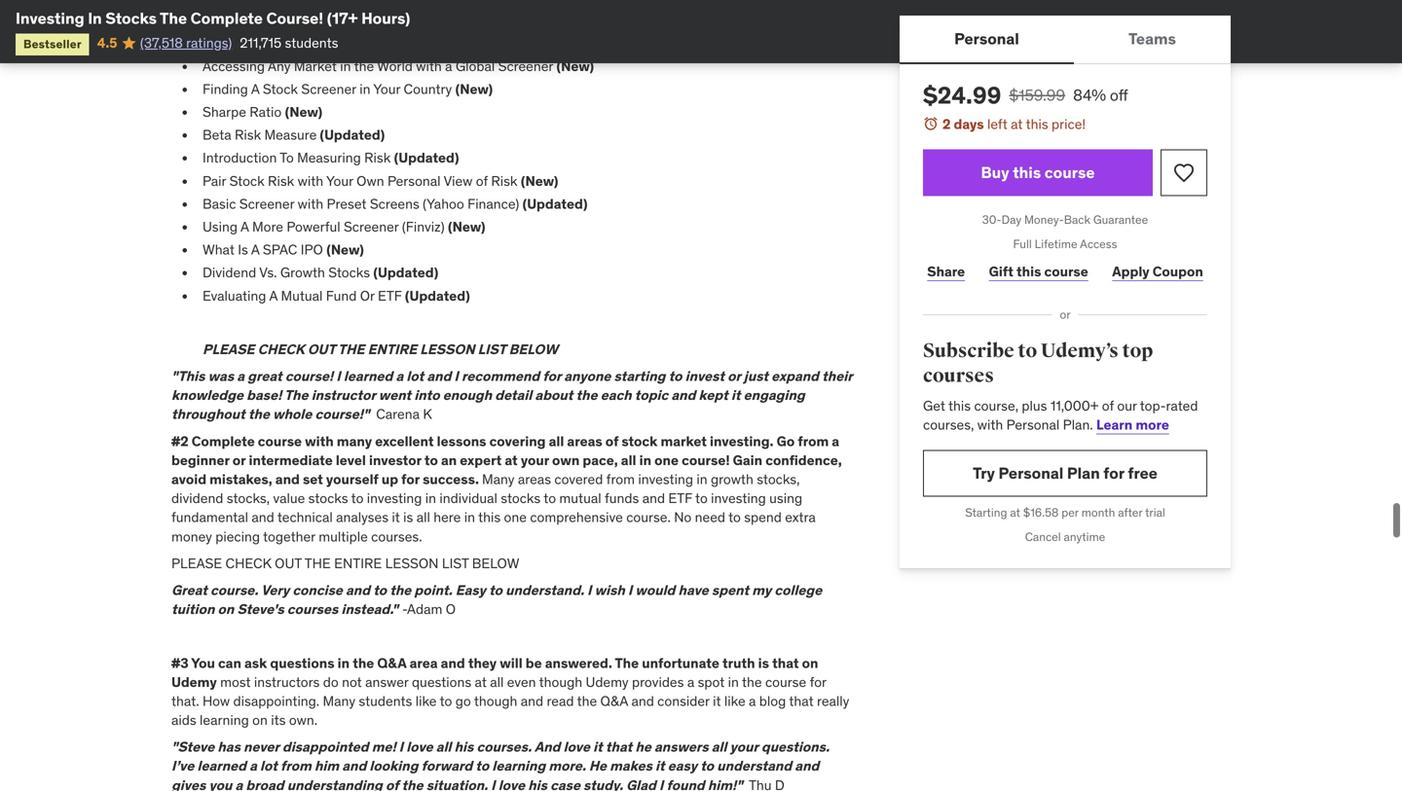 Task type: vqa. For each thing, say whether or not it's contained in the screenshot.
one in the #2 Complete course with many excellent lessons covering all areas of stock market investing. Go from a beginner or intermediate level investor to an expert at your own pace, all in one course! Gain confidence, avoid mistakes, and set yourself up for success.
yes



Task type: describe. For each thing, give the bounding box(es) containing it.
and up the understanding
[[342, 758, 366, 775]]

from inside "steve has never disappointed me! i love all his courses. and love it that he answers all your questions. i've learned a lot from him and looking forward to learning more. he makes it easy to understand and gives you a broad understanding of the situation. i love his case study. glad i found him!"
[[280, 758, 311, 775]]

per
[[1062, 505, 1079, 520]]

all up him!"
[[711, 739, 727, 756]]

0 vertical spatial complete
[[191, 8, 263, 28]]

0 vertical spatial the
[[160, 8, 187, 28]]

here
[[433, 509, 461, 526]]

1 like from the left
[[415, 693, 437, 710]]

1 vertical spatial please
[[171, 555, 222, 572]]

(updated) up view
[[394, 149, 459, 167]]

for inside ""this was a great course! i learned a lot and i recommend for anyone starting to invest or just expand their knowledge base! the instructor went into enough detail about the each topic and kept it engaging throughout the whole course!""
[[543, 368, 561, 385]]

0 vertical spatial or
[[1060, 307, 1071, 322]]

to
[[280, 149, 294, 167]]

measure
[[264, 126, 317, 144]]

all down stock
[[621, 452, 636, 469]]

massive drop of 3 hours of new content! ( exchange traded funds (etf) accessing any market in the world with a global screener (new) finding a stock screener in your country (new) sharpe ratio (new) beta risk measure (updated) introduction to measuring risk (updated) pair stock risk with your own personal view of risk (new) basic screener with preset screens (yahoo finance) (updated) using a more powerful screener (finviz) (new) what is a spac ipo (new)​ dividend vs. growth stocks (updated)
[[203, 11, 594, 282]]

in down the (etf)
[[359, 80, 370, 98]]

students inside the most instructors do not answer questions at all even though udemy provides a spot in the course for that. how disappointing. many students like to go though and read the q&a and consider it like a blog that really aids learning on its own.
[[359, 693, 412, 710]]

piecing
[[215, 528, 260, 546]]

0 horizontal spatial his
[[454, 739, 474, 756]]

0 horizontal spatial stocks
[[105, 8, 157, 28]]

areas inside "#2 complete course with many excellent lessons covering all areas of stock market investing. go from a beginner or intermediate level investor to an expert at your own pace, all in one course! gain confidence, avoid mistakes, and set yourself up for success."
[[567, 433, 602, 450]]

ipo
[[301, 241, 323, 259]]

0 vertical spatial though
[[539, 674, 582, 691]]

you
[[209, 777, 232, 792]]

i left 'wish'
[[587, 582, 591, 599]]

it inside the most instructors do not answer questions at all even though udemy provides a spot in the course for that. how disappointing. many students like to go though and read the q&a and consider it like a blog that really aids learning on its own.
[[713, 693, 721, 710]]

(updated) up the or
[[373, 264, 438, 282]]

whole
[[273, 406, 312, 423]]

sharpe
[[203, 103, 246, 121]]

subscribe to udemy's top courses
[[923, 339, 1153, 388]]

#3
[[171, 655, 189, 672]]

1 horizontal spatial stocks,
[[757, 471, 800, 488]]

many
[[337, 433, 372, 450]]

global
[[456, 57, 495, 75]]

lot inside ""this was a great course! i learned a lot and i recommend for anyone starting to invest or just expand their knowledge base! the instructor went into enough detail about the each topic and kept it engaging throughout the whole course!""
[[406, 368, 424, 385]]

situation.
[[426, 777, 488, 792]]

how
[[202, 693, 230, 710]]

a down never
[[249, 758, 257, 775]]

#2 complete course with many excellent lessons covering all areas of stock market investing. go from a beginner or intermediate level investor to an expert at your own pace, all in one course! gain confidence, avoid mistakes, and set yourself up for success.
[[171, 433, 842, 488]]

disappointed
[[282, 739, 369, 756]]

me!
[[372, 739, 396, 756]]

him!"
[[708, 777, 743, 792]]

a right was
[[237, 368, 244, 385]]

a down vs.
[[269, 287, 278, 305]]

spend
[[744, 509, 782, 526]]

of inside the massive drop of 3 hours of new content! ( exchange traded funds (etf) accessing any market in the world with a global screener (new) finding a stock screener in your country (new) sharpe ratio (new) beta risk measure (updated) introduction to measuring risk (updated) pair stock risk with your own personal view of risk (new) basic screener with preset screens (yahoo finance) (updated) using a more powerful screener (finviz) (new) what is a spac ipo (new)​ dividend vs. growth stocks (updated)
[[476, 172, 488, 190]]

more
[[1136, 416, 1169, 434]]

1 vertical spatial please check out the entire lesson list below
[[171, 555, 519, 572]]

many inside the most instructors do not answer questions at all even though udemy provides a spot in the course for that. how disappointing. many students like to go though and read the q&a and consider it like a blog that really aids learning on its own.
[[323, 693, 355, 710]]

i right 'me!'
[[399, 739, 403, 756]]

on inside great course. very concise and to the point. easy to understand. i wish i would have spent my college tuition on steve's courses instead."
[[218, 601, 234, 618]]

glad
[[626, 777, 656, 792]]

with up country
[[416, 57, 442, 75]]

ratio
[[250, 103, 282, 121]]

basic
[[203, 195, 236, 213]]

it inside ""this was a great course! i learned a lot and i recommend for anyone starting to invest or just expand their knowledge base! the instructor went into enough detail about the each topic and kept it engaging throughout the whole course!""
[[731, 387, 740, 404]]

point.
[[414, 582, 452, 599]]

answered.
[[545, 655, 612, 672]]

starting
[[965, 505, 1007, 520]]

steve's
[[237, 601, 284, 618]]

it up he
[[593, 739, 602, 756]]

content!
[[405, 11, 458, 29]]

off
[[1110, 85, 1128, 105]]

courses inside subscribe to udemy's top courses
[[923, 364, 994, 388]]

buy
[[981, 163, 1009, 183]]

personal up $16.58
[[998, 463, 1063, 483]]

a right is
[[251, 241, 259, 259]]

personal button
[[900, 16, 1074, 62]]

found
[[666, 777, 705, 792]]

most
[[220, 674, 251, 691]]

i right situation.
[[491, 777, 495, 792]]

1 horizontal spatial the
[[338, 341, 365, 358]]

questions inside #3 you can ask questions in the q&a area and they will be answered. the unfortunate truth is that on udemy
[[270, 655, 334, 672]]

in inside "#2 complete course with many excellent lessons covering all areas of stock market investing. go from a beginner or intermediate level investor to an expert at your own pace, all in one course! gain confidence, avoid mistakes, and set yourself up for success."
[[639, 452, 651, 469]]

1 vertical spatial lesson
[[385, 555, 439, 572]]

in down funds
[[340, 57, 351, 75]]

no
[[674, 509, 692, 526]]

many inside many areas covered from investing in growth stocks, dividend stocks, value stocks to investing in individual stocks to mutual funds and etf to investing using fundamental and technical analyses it is all here in this one comprehensive course. no need to spend extra money piecing together multiple courses.
[[482, 471, 515, 488]]

i've
[[171, 758, 194, 775]]

1 horizontal spatial investing
[[638, 471, 693, 488]]

i up enough
[[454, 368, 458, 385]]

answer
[[365, 674, 409, 691]]

investing in stocks the complete course! (17+ hours)
[[16, 8, 410, 28]]

questions inside the most instructors do not answer questions at all even though udemy provides a spot in the course for that. how disappointing. many students like to go though and read the q&a and consider it like a blog that really aids learning on its own.
[[412, 674, 471, 691]]

a left blog
[[749, 693, 756, 710]]

the inside ""this was a great course! i learned a lot and i recommend for anyone starting to invest or just expand their knowledge base! the instructor went into enough detail about the each topic and kept it engaging throughout the whole course!""
[[284, 387, 308, 404]]

(updated) right finance)
[[522, 195, 588, 213]]

money-
[[1024, 212, 1064, 227]]

and up into
[[427, 368, 451, 385]]

with up powerful at the left of page
[[298, 195, 323, 213]]

wishlist image
[[1172, 161, 1196, 185]]

that inside "steve has never disappointed me! i love all his courses. and love it that he answers all your questions. i've learned a lot from him and looking forward to learning more. he makes it easy to understand and gives you a broad understanding of the situation. i love his case study. glad i found him!"
[[605, 739, 632, 756]]

personal inside the massive drop of 3 hours of new content! ( exchange traded funds (etf) accessing any market in the world with a global screener (new) finding a stock screener in your country (new) sharpe ratio (new) beta risk measure (updated) introduction to measuring risk (updated) pair stock risk with your own personal view of risk (new) basic screener with preset screens (yahoo finance) (updated) using a more powerful screener (finviz) (new) what is a spac ipo (new)​ dividend vs. growth stocks (updated)
[[387, 172, 441, 190]]

courses. inside "steve has never disappointed me! i love all his courses. and love it that he answers all your questions. i've learned a lot from him and looking forward to learning more. he makes it easy to understand and gives you a broad understanding of the situation. i love his case study. glad i found him!"
[[477, 739, 532, 756]]

0 horizontal spatial investing
[[367, 490, 422, 507]]

o
[[446, 601, 456, 618]]

1 vertical spatial below
[[472, 555, 519, 572]]

plus
[[1022, 397, 1047, 415]]

the down truth
[[742, 674, 762, 691]]

traded
[[265, 34, 307, 52]]

learning inside the most instructors do not answer questions at all even though udemy provides a spot in the course for that. how disappointing. many students like to go though and read the q&a and consider it like a blog that really aids learning on its own.
[[200, 712, 249, 729]]

lifetime
[[1035, 236, 1077, 252]]

learn more link
[[1096, 416, 1169, 434]]

makes
[[610, 758, 652, 775]]

the down anyone
[[576, 387, 597, 404]]

from inside "#2 complete course with many excellent lessons covering all areas of stock market investing. go from a beginner or intermediate level investor to an expert at your own pace, all in one course! gain confidence, avoid mistakes, and set yourself up for success."
[[798, 433, 829, 450]]

answers
[[654, 739, 708, 756]]

multiple
[[319, 528, 368, 546]]

money
[[171, 528, 212, 546]]

and inside #3 you can ask questions in the q&a area and they will be answered. the unfortunate truth is that on udemy
[[441, 655, 465, 672]]

vs.
[[259, 264, 277, 282]]

intermediate
[[249, 452, 333, 469]]

own
[[357, 172, 384, 190]]

that.
[[171, 693, 199, 710]]

growth
[[280, 264, 325, 282]]

measuring
[[297, 149, 361, 167]]

massive
[[203, 11, 252, 29]]

pair
[[203, 172, 226, 190]]

(yahoo
[[423, 195, 464, 213]]

0 horizontal spatial love
[[406, 739, 433, 756]]

one inside many areas covered from investing in growth stocks, dividend stocks, value stocks to investing in individual stocks to mutual funds and etf to investing using fundamental and technical analyses it is all here in this one comprehensive course. no need to spend extra money piecing together multiple courses.
[[504, 509, 527, 526]]

screener right 'global'
[[498, 57, 553, 75]]

1 horizontal spatial love
[[498, 777, 525, 792]]

about
[[535, 387, 573, 404]]

and down even
[[521, 693, 543, 710]]

0 vertical spatial please
[[203, 341, 255, 358]]

course for buy this course
[[1044, 163, 1095, 183]]

with down measuring
[[298, 172, 323, 190]]

this inside many areas covered from investing in growth stocks, dividend stocks, value stocks to investing in individual stocks to mutual funds and etf to investing using fundamental and technical analyses it is all here in this one comprehensive course. no need to spend extra money piecing together multiple courses.
[[478, 509, 501, 526]]

course for #2 complete course with many excellent lessons covering all areas of stock market investing. go from a beginner or intermediate level investor to an expert at your own pace, all in one course! gain confidence, avoid mistakes, and set yourself up for success.
[[258, 433, 302, 450]]

try personal plan for free
[[973, 463, 1158, 483]]

really
[[817, 693, 849, 710]]

a up went
[[396, 368, 403, 385]]

1 vertical spatial your
[[326, 172, 353, 190]]

1 horizontal spatial out
[[307, 341, 335, 358]]

0 vertical spatial list
[[478, 341, 506, 358]]

spac
[[263, 241, 297, 259]]

0 vertical spatial stock
[[263, 80, 298, 98]]

access
[[1080, 236, 1117, 252]]

all up forward
[[436, 739, 451, 756]]

market
[[294, 57, 337, 75]]

for left free
[[1103, 463, 1124, 483]]

a left 'spot' at the bottom of page
[[687, 674, 694, 691]]

a inside "#2 complete course with many excellent lessons covering all areas of stock market investing. go from a beginner or intermediate level investor to an expert at your own pace, all in one course! gain confidence, avoid mistakes, and set yourself up for success."
[[832, 433, 839, 450]]

a up is
[[240, 218, 249, 236]]

the inside #3 you can ask questions in the q&a area and they will be answered. the unfortunate truth is that on udemy
[[353, 655, 374, 672]]

funds
[[310, 34, 348, 52]]

2 of from the left
[[357, 11, 371, 29]]

course! inside "#2 complete course with many excellent lessons covering all areas of stock market investing. go from a beginner or intermediate level investor to an expert at your own pace, all in one course! gain confidence, avoid mistakes, and set yourself up for success."
[[682, 452, 730, 469]]

and inside "#2 complete course with many excellent lessons covering all areas of stock market investing. go from a beginner or intermediate level investor to an expert at your own pace, all in one course! gain confidence, avoid mistakes, and set yourself up for success."
[[275, 471, 300, 488]]

course for gift this course
[[1044, 263, 1088, 280]]

(finviz)
[[402, 218, 445, 236]]

hours
[[317, 11, 354, 29]]

"this was a great course! i learned a lot and i recommend for anyone starting to invest or just expand their knowledge base! the instructor went into enough detail about the each topic and kept it engaging throughout the whole course!"
[[171, 368, 852, 423]]

introduction
[[203, 149, 277, 167]]

2
[[942, 115, 951, 133]]

"steve has never disappointed me! i love all his courses. and love it that he answers all your questions. i've learned a lot from him and looking forward to learning more. he makes it easy to understand and gives you a broad understanding of the situation. i love his case study. glad i found him!"
[[171, 739, 829, 792]]

0 vertical spatial entire
[[368, 341, 417, 358]]

and down provides
[[631, 693, 654, 710]]

in left growth
[[696, 471, 707, 488]]

1 vertical spatial list
[[442, 555, 469, 572]]

be
[[526, 655, 542, 672]]

risk up finance)
[[491, 172, 517, 190]]

courses. inside many areas covered from investing in growth stocks, dividend stocks, value stocks to investing in individual stocks to mutual funds and etf to investing using fundamental and technical analyses it is all here in this one comprehensive course. no need to spend extra money piecing together multiple courses.
[[371, 528, 422, 546]]

1 vertical spatial check
[[225, 555, 271, 572]]

and up piecing
[[252, 509, 274, 526]]

dividend
[[171, 490, 223, 507]]

0 vertical spatial lesson
[[420, 341, 475, 358]]

confidence,
[[765, 452, 842, 469]]

at inside "#2 complete course with many excellent lessons covering all areas of stock market investing. go from a beginner or intermediate level investor to an expert at your own pace, all in one course! gain confidence, avoid mistakes, and set yourself up for success."
[[505, 452, 518, 469]]

easy
[[455, 582, 486, 599]]

go
[[777, 433, 795, 450]]

2 like from the left
[[724, 693, 745, 710]]

the inside #3 you can ask questions in the q&a area and they will be answered. the unfortunate truth is that on udemy
[[615, 655, 639, 672]]

of inside "steve has never disappointed me! i love all his courses. and love it that he answers all your questions. i've learned a lot from him and looking forward to learning more. he makes it easy to understand and gives you a broad understanding of the situation. i love his case study. glad i found him!"
[[386, 777, 399, 792]]

1 horizontal spatial his
[[528, 777, 547, 792]]

that inside #3 you can ask questions in the q&a area and they will be answered. the unfortunate truth is that on udemy
[[772, 655, 799, 672]]

(new)​
[[326, 241, 364, 259]]

expand
[[771, 368, 819, 385]]

course. inside great course. very concise and to the point. easy to understand. i wish i would have spent my college tuition on steve's courses instead."
[[210, 582, 258, 599]]

study.
[[583, 777, 623, 792]]

screener down market
[[301, 80, 356, 98]]

covered
[[554, 471, 603, 488]]

in inside #3 you can ask questions in the q&a area and they will be answered. the unfortunate truth is that on udemy
[[338, 655, 350, 672]]

in up 'here'
[[425, 490, 436, 507]]

(updated) right the or
[[405, 287, 470, 305]]

college
[[774, 582, 822, 599]]

on inside the most instructors do not answer questions at all even though udemy provides a spot in the course for that. how disappointing. many students like to go though and read the q&a and consider it like a blog that really aids learning on its own.
[[252, 712, 268, 729]]

udemy inside the most instructors do not answer questions at all even though udemy provides a spot in the course for that. how disappointing. many students like to go though and read the q&a and consider it like a blog that really aids learning on its own.
[[586, 674, 629, 691]]

read
[[547, 693, 574, 710]]

or inside "#2 complete course with many excellent lessons covering all areas of stock market investing. go from a beginner or intermediate level investor to an expert at your own pace, all in one course! gain confidence, avoid mistakes, and set yourself up for success."
[[232, 452, 246, 469]]

courses inside great course. very concise and to the point. easy to understand. i wish i would have spent my college tuition on steve's courses instead."
[[287, 601, 338, 618]]

analyses
[[336, 509, 388, 526]]

2 horizontal spatial love
[[563, 739, 590, 756]]

of inside "#2 complete course with many excellent lessons covering all areas of stock market investing. go from a beginner or intermediate level investor to an expert at your own pace, all in one course! gain confidence, avoid mistakes, and set yourself up for success."
[[605, 433, 618, 450]]

all up own
[[549, 433, 564, 450]]

topic
[[635, 387, 668, 404]]

questions.
[[761, 739, 829, 756]]

0 vertical spatial students
[[285, 34, 338, 52]]

easy
[[668, 758, 697, 775]]

i up instructor
[[336, 368, 341, 385]]

screens
[[370, 195, 419, 213]]



Task type: locate. For each thing, give the bounding box(es) containing it.
all down will
[[490, 674, 504, 691]]

and down invest
[[671, 387, 696, 404]]

evaluating
[[203, 287, 266, 305]]

many down the expert
[[482, 471, 515, 488]]

investing down the up at bottom
[[367, 490, 422, 507]]

or
[[1060, 307, 1071, 322], [727, 368, 741, 385], [232, 452, 246, 469]]

it inside many areas covered from investing in growth stocks, dividend stocks, value stocks to investing in individual stocks to mutual funds and etf to investing using fundamental and technical analyses it is all here in this one comprehensive course. no need to spend extra money piecing together multiple courses.
[[392, 509, 400, 526]]

this for buy
[[1013, 163, 1041, 183]]

0 horizontal spatial stocks,
[[227, 490, 270, 507]]

learning down and
[[492, 758, 545, 775]]

1 vertical spatial course.
[[210, 582, 258, 599]]

complete inside "#2 complete course with many excellent lessons covering all areas of stock market investing. go from a beginner or intermediate level investor to an expert at your own pace, all in one course! gain confidence, avoid mistakes, and set yourself up for success."
[[192, 433, 255, 450]]

0 vertical spatial course.
[[626, 509, 671, 526]]

at down covering
[[505, 452, 518, 469]]

1 horizontal spatial your
[[730, 739, 758, 756]]

etf
[[378, 287, 402, 305], [668, 490, 692, 507]]

1 vertical spatial etf
[[668, 490, 692, 507]]

exchange
[[203, 34, 262, 52]]

into
[[414, 387, 440, 404]]

1 vertical spatial stocks,
[[227, 490, 270, 507]]

stocks, up using
[[757, 471, 800, 488]]

a right you in the left bottom of the page
[[235, 777, 243, 792]]

0 horizontal spatial etf
[[378, 287, 402, 305]]

ratings)
[[186, 34, 232, 52]]

risk up own
[[364, 149, 391, 167]]

0 horizontal spatial though
[[474, 693, 517, 710]]

1 vertical spatial many
[[323, 693, 355, 710]]

for right the up at bottom
[[401, 471, 420, 488]]

on
[[218, 601, 234, 618], [802, 655, 818, 672], [252, 712, 268, 729]]

buy this course button
[[923, 150, 1153, 196]]

udemy's
[[1041, 339, 1118, 363]]

0 vertical spatial is
[[403, 509, 413, 526]]

understand.
[[505, 582, 584, 599]]

course inside the most instructors do not answer questions at all even though udemy provides a spot in the course for that. how disappointing. many students like to go though and read the q&a and consider it like a blog that really aids learning on its own.
[[765, 674, 806, 691]]

0 vertical spatial that
[[772, 655, 799, 672]]

one down "#2 complete course with many excellent lessons covering all areas of stock market investing. go from a beginner or intermediate level investor to an expert at your own pace, all in one course! gain confidence, avoid mistakes, and set yourself up for success."
[[504, 509, 527, 526]]

each
[[600, 387, 632, 404]]

personal
[[954, 29, 1019, 49], [387, 172, 441, 190], [1006, 416, 1060, 434], [998, 463, 1063, 483]]

most instructors do not answer questions at all even though udemy provides a spot in the course for that. how disappointing. many students like to go though and read the q&a and consider it like a blog that really aids learning on its own.
[[171, 674, 849, 729]]

1 vertical spatial learned
[[197, 758, 246, 775]]

and down the questions.
[[795, 758, 819, 775]]

2 horizontal spatial investing
[[711, 490, 766, 507]]

risk down the to at left
[[268, 172, 294, 190]]

learned inside ""this was a great course! i learned a lot and i recommend for anyone starting to invest or just expand their knowledge base! the instructor went into enough detail about the each topic and kept it engaging throughout the whole course!""
[[344, 368, 393, 385]]

0 horizontal spatial course!
[[285, 368, 333, 385]]

and inside great course. very concise and to the point. easy to understand. i wish i would have spent my college tuition on steve's courses instead."
[[346, 582, 370, 599]]

that right blog
[[789, 693, 814, 710]]

course. up steve's
[[210, 582, 258, 599]]

alarm image
[[923, 116, 939, 131]]

understand
[[717, 758, 792, 775]]

courses. left and
[[477, 739, 532, 756]]

in down 'individual'
[[464, 509, 475, 526]]

the down base!
[[248, 406, 270, 423]]

0 vertical spatial learning
[[200, 712, 249, 729]]

finding
[[203, 80, 248, 98]]

tab list containing personal
[[900, 16, 1231, 64]]

would
[[635, 582, 675, 599]]

trial
[[1145, 505, 1165, 520]]

course inside "#2 complete course with many excellent lessons covering all areas of stock market investing. go from a beginner or intermediate level investor to an expert at your own pace, all in one course! gain confidence, avoid mistakes, and set yourself up for success."
[[258, 433, 302, 450]]

stock down introduction at the left of page
[[229, 172, 265, 190]]

etf up no
[[668, 490, 692, 507]]

course,
[[974, 397, 1018, 415]]

the up -
[[390, 582, 411, 599]]

learned inside "steve has never disappointed me! i love all his courses. and love it that he answers all your questions. i've learned a lot from him and looking forward to learning more. he makes it easy to understand and gives you a broad understanding of the situation. i love his case study. glad i found him!"
[[197, 758, 246, 775]]

1 vertical spatial is
[[758, 655, 769, 672]]

0 vertical spatial your
[[373, 80, 400, 98]]

udemy up q&a
[[586, 674, 629, 691]]

0 horizontal spatial lot
[[260, 758, 277, 775]]

investor
[[369, 452, 421, 469]]

2 vertical spatial that
[[605, 739, 632, 756]]

to inside "#2 complete course with many excellent lessons covering all areas of stock market investing. go from a beginner or intermediate level investor to an expert at your own pace, all in one course! gain confidence, avoid mistakes, and set yourself up for success."
[[424, 452, 438, 469]]

or
[[360, 287, 375, 305]]

your down covering
[[521, 452, 549, 469]]

$24.99
[[923, 81, 1001, 110]]

a
[[445, 57, 452, 75], [237, 368, 244, 385], [396, 368, 403, 385], [832, 433, 839, 450], [687, 674, 694, 691], [749, 693, 756, 710], [249, 758, 257, 775], [235, 777, 243, 792]]

screener up more
[[239, 195, 294, 213]]

1 vertical spatial one
[[504, 509, 527, 526]]

your up 'preset'
[[326, 172, 353, 190]]

is inside many areas covered from investing in growth stocks, dividend stocks, value stocks to investing in individual stocks to mutual funds and etf to investing using fundamental and technical analyses it is all here in this one comprehensive course. no need to spend extra money piecing together multiple courses.
[[403, 509, 413, 526]]

the up not
[[353, 655, 374, 672]]

students down answer
[[359, 693, 412, 710]]

the inside "steve has never disappointed me! i love all his courses. and love it that he answers all your questions. i've learned a lot from him and looking forward to learning more. he makes it easy to understand and gives you a broad understanding of the situation. i love his case study. glad i found him!"
[[402, 777, 423, 792]]

has
[[217, 739, 240, 756]]

areas inside many areas covered from investing in growth stocks, dividend stocks, value stocks to investing in individual stocks to mutual funds and etf to investing using fundamental and technical analyses it is all here in this one comprehensive course. no need to spend extra money piecing together multiple courses.
[[518, 471, 551, 488]]

students
[[285, 34, 338, 52], [359, 693, 412, 710]]

out down 'together'
[[275, 555, 302, 572]]

1 vertical spatial stock
[[229, 172, 265, 190]]

please check out the entire lesson list below down multiple
[[171, 555, 519, 572]]

0 horizontal spatial questions
[[270, 655, 334, 672]]

30-
[[982, 212, 1001, 227]]

consider
[[657, 693, 710, 710]]

risk up introduction at the left of page
[[235, 126, 261, 144]]

at inside the most instructors do not answer questions at all even though udemy provides a spot in the course for that. how disappointing. many students like to go though and read the q&a and consider it like a blog that really aids learning on its own.
[[475, 674, 487, 691]]

0 horizontal spatial list
[[442, 555, 469, 572]]

one inside "#2 complete course with many excellent lessons covering all areas of stock market investing. go from a beginner or intermediate level investor to an expert at your own pace, all in one course! gain confidence, avoid mistakes, and set yourself up for success."
[[654, 452, 679, 469]]

1 horizontal spatial is
[[758, 655, 769, 672]]

out up instructor
[[307, 341, 335, 358]]

course down lifetime
[[1044, 263, 1088, 280]]

anyone
[[564, 368, 611, 385]]

course! inside ""this was a great course! i learned a lot and i recommend for anyone starting to invest or just expand their knowledge base! the instructor went into enough detail about the each topic and kept it engaging throughout the whole course!""
[[285, 368, 333, 385]]

for up the about
[[543, 368, 561, 385]]

at down they
[[475, 674, 487, 691]]

2 vertical spatial or
[[232, 452, 246, 469]]

0 vertical spatial from
[[798, 433, 829, 450]]

udemy
[[171, 674, 217, 691], [586, 674, 629, 691]]

this for gift
[[1016, 263, 1041, 280]]

1 vertical spatial course!
[[682, 452, 730, 469]]

though up "read"
[[539, 674, 582, 691]]

investing down growth
[[711, 490, 766, 507]]

udemy inside #3 you can ask questions in the q&a area and they will be answered. the unfortunate truth is that on udemy
[[171, 674, 217, 691]]

great course. very concise and to the point. easy to understand. i wish i would have spent my college tuition on steve's courses instead."
[[171, 582, 822, 618]]

etf inside many areas covered from investing in growth stocks, dividend stocks, value stocks to investing in individual stocks to mutual funds and etf to investing using fundamental and technical analyses it is all here in this one comprehensive course. no need to spend extra money piecing together multiple courses.
[[668, 490, 692, 507]]

expert
[[460, 452, 502, 469]]

2 vertical spatial from
[[280, 758, 311, 775]]

questions up go
[[412, 674, 471, 691]]

or inside ""this was a great course! i learned a lot and i recommend for anyone starting to invest or just expand their knowledge base! the instructor went into enough detail about the each topic and kept it engaging throughout the whole course!""
[[727, 368, 741, 385]]

1 vertical spatial questions
[[412, 674, 471, 691]]

$159.99
[[1009, 85, 1065, 105]]

growth
[[711, 471, 753, 488]]

2 vertical spatial the
[[615, 655, 639, 672]]

i right 'wish'
[[628, 582, 632, 599]]

need
[[695, 509, 725, 526]]

1 horizontal spatial questions
[[412, 674, 471, 691]]

and right funds
[[642, 490, 665, 507]]

understanding
[[287, 777, 382, 792]]

course up back
[[1044, 163, 1095, 183]]

stocks inside the massive drop of 3 hours of new content! ( exchange traded funds (etf) accessing any market in the world with a global screener (new) finding a stock screener in your country (new) sharpe ratio (new) beta risk measure (updated) introduction to measuring risk (updated) pair stock risk with your own personal view of risk (new) basic screener with preset screens (yahoo finance) (updated) using a more powerful screener (finviz) (new) what is a spac ipo (new)​ dividend vs. growth stocks (updated)
[[328, 264, 370, 282]]

investing up no
[[638, 471, 693, 488]]

in
[[88, 8, 102, 28]]

all inside the most instructors do not answer questions at all even though udemy provides a spot in the course for that. how disappointing. many students like to go though and read the q&a and consider it like a blog that really aids learning on its own.
[[490, 674, 504, 691]]

risk
[[235, 126, 261, 144], [364, 149, 391, 167], [268, 172, 294, 190], [491, 172, 517, 190]]

0 horizontal spatial courses
[[287, 601, 338, 618]]

0 vertical spatial course!
[[285, 368, 333, 385]]

personal up screens
[[387, 172, 441, 190]]

1 horizontal spatial course.
[[626, 509, 671, 526]]

1 horizontal spatial courses.
[[477, 739, 532, 756]]

course! down market
[[682, 452, 730, 469]]

1 horizontal spatial etf
[[668, 490, 692, 507]]

2 horizontal spatial or
[[1060, 307, 1071, 322]]

1 stocks from the left
[[308, 490, 348, 507]]

on up really
[[802, 655, 818, 672]]

lot inside "steve has never disappointed me! i love all his courses. and love it that he answers all your questions. i've learned a lot from him and looking forward to learning more. he makes it easy to understand and gives you a broad understanding of the situation. i love his case study. glad i found him!"
[[260, 758, 277, 775]]

1 of from the left
[[288, 11, 302, 29]]

udemy up that.
[[171, 674, 217, 691]]

great
[[171, 582, 207, 599]]

in down truth
[[728, 674, 739, 691]]

0 horizontal spatial like
[[415, 693, 437, 710]]

a left 'global'
[[445, 57, 452, 75]]

0 vertical spatial please check out the entire lesson list below
[[203, 341, 558, 358]]

set
[[303, 471, 323, 488]]

0 vertical spatial below
[[509, 341, 558, 358]]

0 vertical spatial your
[[521, 452, 549, 469]]

1 horizontal spatial many
[[482, 471, 515, 488]]

individual
[[439, 490, 497, 507]]

2 horizontal spatial on
[[802, 655, 818, 672]]

to inside subscribe to udemy's top courses
[[1018, 339, 1037, 363]]

0 horizontal spatial the
[[304, 555, 331, 572]]

0 horizontal spatial many
[[323, 693, 355, 710]]

that inside the most instructors do not answer questions at all even though udemy provides a spot in the course for that. how disappointing. many students like to go though and read the q&a and consider it like a blog that really aids learning on its own.
[[789, 693, 814, 710]]

very
[[261, 582, 289, 599]]

personal inside button
[[954, 29, 1019, 49]]

0 vertical spatial his
[[454, 739, 474, 756]]

0 horizontal spatial udemy
[[171, 674, 217, 691]]

this up courses,
[[948, 397, 971, 415]]

please
[[203, 341, 255, 358], [171, 555, 222, 572]]

a up ratio
[[251, 80, 259, 98]]

the
[[354, 57, 374, 75], [576, 387, 597, 404], [248, 406, 270, 423], [390, 582, 411, 599], [353, 655, 374, 672], [742, 674, 762, 691], [577, 693, 597, 710], [402, 777, 423, 792]]

with up intermediate
[[305, 433, 334, 450]]

below
[[509, 341, 558, 358], [472, 555, 519, 572]]

this inside buy this course button
[[1013, 163, 1041, 183]]

0 horizontal spatial areas
[[518, 471, 551, 488]]

0 vertical spatial stocks,
[[757, 471, 800, 488]]

1 horizontal spatial course!
[[682, 452, 730, 469]]

1 vertical spatial complete
[[192, 433, 255, 450]]

list up easy
[[442, 555, 469, 572]]

to inside the most instructors do not answer questions at all even though udemy provides a spot in the course for that. how disappointing. many students like to go though and read the q&a and consider it like a blog that really aids learning on its own.
[[440, 693, 452, 710]]

0 horizontal spatial out
[[275, 555, 302, 572]]

stocks, down mistakes,
[[227, 490, 270, 507]]

one down market
[[654, 452, 679, 469]]

0 horizontal spatial is
[[403, 509, 413, 526]]

own
[[552, 452, 580, 469]]

1 vertical spatial on
[[802, 655, 818, 672]]

many areas covered from investing in growth stocks, dividend stocks, value stocks to investing in individual stocks to mutual funds and etf to investing using fundamental and technical analyses it is all here in this one comprehensive course. no need to spend extra money piecing together multiple courses.
[[171, 471, 816, 546]]

for inside the most instructors do not answer questions at all even though udemy provides a spot in the course for that. how disappointing. many students like to go though and read the q&a and consider it like a blog that really aids learning on its own.
[[810, 674, 826, 691]]

and up value
[[275, 471, 300, 488]]

screener down screens
[[344, 218, 399, 236]]

to
[[1018, 339, 1037, 363], [668, 368, 682, 385], [424, 452, 438, 469], [351, 490, 364, 507], [544, 490, 556, 507], [695, 490, 708, 507], [728, 509, 741, 526], [373, 582, 387, 599], [489, 582, 502, 599], [440, 693, 452, 710], [475, 758, 489, 775], [700, 758, 714, 775]]

at right the left
[[1011, 115, 1023, 133]]

course inside button
[[1044, 163, 1095, 183]]

1 vertical spatial entire
[[334, 555, 382, 572]]

price!
[[1052, 115, 1086, 133]]

learning down how
[[200, 712, 249, 729]]

stocks
[[105, 8, 157, 28], [328, 264, 370, 282]]

covering
[[489, 433, 546, 450]]

1 horizontal spatial stocks
[[501, 490, 541, 507]]

0 horizontal spatial learning
[[200, 712, 249, 729]]

tab list
[[900, 16, 1231, 64]]

1 horizontal spatial lot
[[406, 368, 424, 385]]

1 horizontal spatial your
[[373, 80, 400, 98]]

0 horizontal spatial learned
[[197, 758, 246, 775]]

the inside great course. very concise and to the point. easy to understand. i wish i would have spent my college tuition on steve's courses instead."
[[390, 582, 411, 599]]

please down money
[[171, 555, 222, 572]]

the inside the massive drop of 3 hours of new content! ( exchange traded funds (etf) accessing any market in the world with a global screener (new) finding a stock screener in your country (new) sharpe ratio (new) beta risk measure (updated) introduction to measuring risk (updated) pair stock risk with your own personal view of risk (new) basic screener with preset screens (yahoo finance) (updated) using a more powerful screener (finviz) (new) what is a spac ipo (new)​ dividend vs. growth stocks (updated)
[[354, 57, 374, 75]]

this down $159.99
[[1026, 115, 1048, 133]]

2 horizontal spatial from
[[798, 433, 829, 450]]

1 horizontal spatial on
[[252, 712, 268, 729]]

1 horizontal spatial from
[[606, 471, 635, 488]]

this inside gift this course link
[[1016, 263, 1041, 280]]

gift this course link
[[985, 252, 1092, 291]]

a inside the massive drop of 3 hours of new content! ( exchange traded funds (etf) accessing any market in the world with a global screener (new) finding a stock screener in your country (new) sharpe ratio (new) beta risk measure (updated) introduction to measuring risk (updated) pair stock risk with your own personal view of risk (new) basic screener with preset screens (yahoo finance) (updated) using a more powerful screener (finviz) (new) what is a spac ipo (new)​ dividend vs. growth stocks (updated)
[[445, 57, 452, 75]]

their
[[822, 368, 852, 385]]

of
[[288, 11, 302, 29], [357, 11, 371, 29]]

this inside get this course, plus 11,000+ of our top-rated courses, with personal plan.
[[948, 397, 971, 415]]

0 horizontal spatial or
[[232, 452, 246, 469]]

out
[[307, 341, 335, 358], [275, 555, 302, 572]]

1 horizontal spatial learned
[[344, 368, 393, 385]]

the up whole
[[284, 387, 308, 404]]

0 horizontal spatial students
[[285, 34, 338, 52]]

yourself
[[326, 471, 378, 488]]

1 horizontal spatial list
[[478, 341, 506, 358]]

lot up into
[[406, 368, 424, 385]]

your
[[373, 80, 400, 98], [326, 172, 353, 190]]

0 horizontal spatial course.
[[210, 582, 258, 599]]

never
[[243, 739, 279, 756]]

with inside "#2 complete course with many excellent lessons covering all areas of stock market investing. go from a beginner or intermediate level investor to an expert at your own pace, all in one course! gain confidence, avoid mistakes, and set yourself up for success."
[[305, 433, 334, 450]]

your down the world
[[373, 80, 400, 98]]

learning inside "steve has never disappointed me! i love all his courses. and love it that he answers all your questions. i've learned a lot from him and looking forward to learning more. he makes it easy to understand and gives you a broad understanding of the situation. i love his case study. glad i found him!"
[[492, 758, 545, 775]]

all inside many areas covered from investing in growth stocks, dividend stocks, value stocks to investing in individual stocks to mutual funds and etf to investing using fundamental and technical analyses it is all here in this one comprehensive course. no need to spend extra money piecing together multiple courses.
[[416, 509, 430, 526]]

0 vertical spatial courses
[[923, 364, 994, 388]]

your inside "#2 complete course with many excellent lessons covering all areas of stock market investing. go from a beginner or intermediate level investor to an expert at your own pace, all in one course! gain confidence, avoid mistakes, and set yourself up for success."
[[521, 452, 549, 469]]

1 horizontal spatial courses
[[923, 364, 994, 388]]

rated
[[1166, 397, 1198, 415]]

0 vertical spatial areas
[[567, 433, 602, 450]]

with inside get this course, plus 11,000+ of our top-rated courses, with personal plan.
[[977, 416, 1003, 434]]

he
[[589, 758, 607, 775]]

love left case
[[498, 777, 525, 792]]

is
[[403, 509, 413, 526], [758, 655, 769, 672]]

lot
[[406, 368, 424, 385], [260, 758, 277, 775]]

in inside the most instructors do not answer questions at all even though udemy provides a spot in the course for that. how disappointing. many students like to go though and read the q&a and consider it like a blog that really aids learning on its own.
[[728, 674, 739, 691]]

of up the (etf)
[[357, 11, 371, 29]]

1 horizontal spatial the
[[284, 387, 308, 404]]

on inside #3 you can ask questions in the q&a area and they will be answered. the unfortunate truth is that on udemy
[[802, 655, 818, 672]]

entire up went
[[368, 341, 417, 358]]

2 horizontal spatial the
[[615, 655, 639, 672]]

course. inside many areas covered from investing in growth stocks, dividend stocks, value stocks to investing in individual stocks to mutual funds and etf to investing using fundamental and technical analyses it is all here in this one comprehensive course. no need to spend extra money piecing together multiple courses.
[[626, 509, 671, 526]]

11,000+
[[1050, 397, 1099, 415]]

love up more. at the left bottom of page
[[563, 739, 590, 756]]

it left easy
[[655, 758, 665, 775]]

his
[[454, 739, 474, 756], [528, 777, 547, 792]]

0 horizontal spatial on
[[218, 601, 234, 618]]

check down piecing
[[225, 555, 271, 572]]

0 vertical spatial one
[[654, 452, 679, 469]]

investing
[[16, 8, 84, 28]]

is right truth
[[758, 655, 769, 672]]

case
[[550, 777, 580, 792]]

and left they
[[441, 655, 465, 672]]

teams button
[[1074, 16, 1231, 62]]

this for get
[[948, 397, 971, 415]]

adam
[[407, 601, 442, 618]]

success.
[[423, 471, 479, 488]]

kept
[[699, 387, 728, 404]]

from up the confidence,
[[798, 433, 829, 450]]

for inside "#2 complete course with many excellent lessons covering all areas of stock market investing. go from a beginner or intermediate level investor to an expert at your own pace, all in one course! gain confidence, avoid mistakes, and set yourself up for success."
[[401, 471, 420, 488]]

2 vertical spatial on
[[252, 712, 268, 729]]

0 vertical spatial on
[[218, 601, 234, 618]]

personal inside get this course, plus 11,000+ of our top-rated courses, with personal plan.
[[1006, 416, 1060, 434]]

course! up instructor
[[285, 368, 333, 385]]

of inside get this course, plus 11,000+ of our top-rated courses, with personal plan.
[[1102, 397, 1114, 415]]

please check out the entire lesson list below up went
[[203, 341, 558, 358]]

from inside many areas covered from investing in growth stocks, dividend stocks, value stocks to investing in individual stocks to mutual funds and etf to investing using fundamental and technical analyses it is all here in this one comprehensive course. no need to spend extra money piecing together multiple courses.
[[606, 471, 635, 488]]

your inside "steve has never disappointed me! i love all his courses. and love it that he answers all your questions. i've learned a lot from him and looking forward to learning more. he makes it easy to understand and gives you a broad understanding of the situation. i love his case study. glad i found him!"
[[730, 739, 758, 756]]

is inside #3 you can ask questions in the q&a area and they will be answered. the unfortunate truth is that on udemy
[[758, 655, 769, 672]]

value
[[273, 490, 305, 507]]

excellent
[[375, 433, 434, 450]]

0 vertical spatial the
[[338, 341, 365, 358]]

technical
[[277, 509, 333, 526]]

to inside ""this was a great course! i learned a lot and i recommend for anyone starting to invest or just expand their knowledge base! the instructor went into enough detail about the each topic and kept it engaging throughout the whole course!""
[[668, 368, 682, 385]]

211,715 students
[[240, 34, 338, 52]]

his up forward
[[454, 739, 474, 756]]

(updated) up measuring
[[320, 126, 385, 144]]

share
[[927, 263, 965, 280]]

anytime
[[1064, 529, 1105, 545]]

or left just
[[727, 368, 741, 385]]

0 vertical spatial stocks
[[105, 8, 157, 28]]

1 horizontal spatial one
[[654, 452, 679, 469]]

2 udemy from the left
[[586, 674, 629, 691]]

1 vertical spatial out
[[275, 555, 302, 572]]

1 vertical spatial that
[[789, 693, 814, 710]]

guarantee
[[1093, 212, 1148, 227]]

on left its on the bottom of page
[[252, 712, 268, 729]]

1 horizontal spatial of
[[357, 11, 371, 29]]

cancel
[[1025, 529, 1061, 545]]

stocks down (new)​
[[328, 264, 370, 282]]

the right "read"
[[577, 693, 597, 710]]

tuition
[[171, 601, 215, 618]]

1 vertical spatial your
[[730, 739, 758, 756]]

2 stocks from the left
[[501, 490, 541, 507]]

1 vertical spatial from
[[606, 471, 635, 488]]

at inside starting at $16.58 per month after trial cancel anytime
[[1010, 505, 1020, 520]]

0 vertical spatial check
[[258, 341, 304, 358]]

1 vertical spatial stocks
[[328, 264, 370, 282]]

1 udemy from the left
[[171, 674, 217, 691]]

i right glad
[[659, 777, 663, 792]]

areas
[[567, 433, 602, 450], [518, 471, 551, 488]]

-
[[401, 601, 407, 618]]

the up instructor
[[338, 341, 365, 358]]

stocks down "#2 complete course with many excellent lessons covering all areas of stock market investing. go from a beginner or intermediate level investor to an expert at your own pace, all in one course! gain confidence, avoid mistakes, and set yourself up for success."
[[501, 490, 541, 507]]

list up recommend
[[478, 341, 506, 358]]



